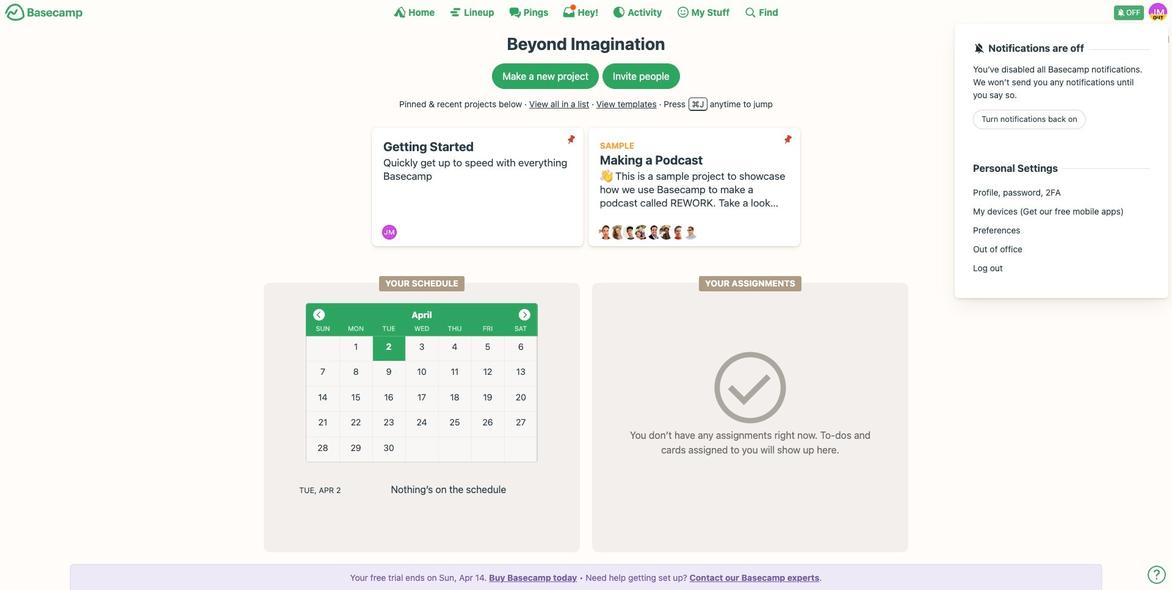 Task type: describe. For each thing, give the bounding box(es) containing it.
victor cooper image
[[683, 226, 698, 240]]

nicole katz image
[[659, 226, 674, 240]]

josh fiske image
[[647, 226, 662, 240]]

switch accounts image
[[5, 3, 83, 22]]

steve marsh image
[[671, 226, 686, 240]]

main element
[[0, 0, 1172, 299]]

keyboard shortcut: ⌘ + / image
[[744, 6, 757, 18]]



Task type: locate. For each thing, give the bounding box(es) containing it.
1 horizontal spatial jer mill image
[[1149, 3, 1167, 21]]

1 vertical spatial jer mill image
[[382, 226, 397, 240]]

cheryl walters image
[[611, 226, 626, 240]]

0 horizontal spatial jer mill image
[[382, 226, 397, 240]]

annie bryan image
[[599, 226, 614, 240]]

jer mill image
[[1149, 3, 1167, 21], [382, 226, 397, 240]]

jared davis image
[[623, 226, 638, 240]]

jennifer young image
[[635, 226, 650, 240]]

0 vertical spatial jer mill image
[[1149, 3, 1167, 21]]



Task type: vqa. For each thing, say whether or not it's contained in the screenshot.
top Jer Mill Icon
yes



